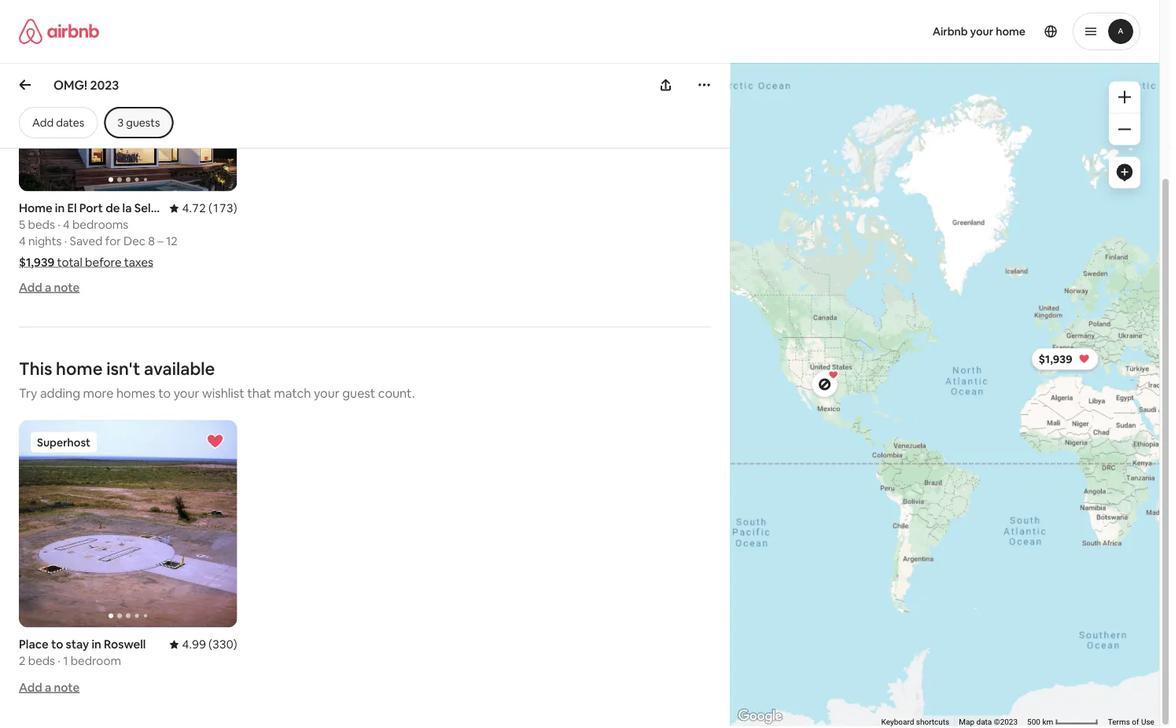 Task type: vqa. For each thing, say whether or not it's contained in the screenshot.
note associated with 1 bedroom
yes



Task type: locate. For each thing, give the bounding box(es) containing it.
keyboard shortcuts button
[[882, 717, 950, 728]]

your
[[971, 24, 994, 39], [174, 386, 199, 402], [314, 386, 340, 402]]

home inside this home isn't available try adding more homes to your wishlist that match your guest count.
[[56, 358, 103, 381]]

beds inside 5 beds · 4 bedrooms 4 nights · saved for dec 8 – 12 $1,939 total before taxes
[[28, 218, 55, 233]]

add a note
[[19, 280, 80, 296], [19, 680, 80, 696]]

0 vertical spatial ·
[[58, 218, 60, 233]]

· inside place to stay in roswell 2 beds · 1 bedroom
[[58, 654, 60, 669]]

2 note from the top
[[54, 680, 80, 696]]

1 vertical spatial 4
[[19, 234, 26, 250]]

·
[[58, 218, 60, 233], [64, 234, 67, 250], [58, 654, 60, 669]]

0 vertical spatial add
[[32, 116, 54, 130]]

map data ©2023
[[959, 718, 1018, 727]]

a for 2 beds
[[45, 680, 51, 696]]

0 horizontal spatial home
[[56, 358, 103, 381]]

1 vertical spatial group
[[19, 421, 237, 628]]

0 vertical spatial group
[[19, 0, 237, 192]]

1 horizontal spatial 4
[[63, 218, 70, 233]]

1 note from the top
[[54, 280, 80, 296]]

note
[[54, 280, 80, 296], [54, 680, 80, 696]]

4.99
[[182, 637, 206, 653]]

0 vertical spatial note
[[54, 280, 80, 296]]

0 vertical spatial add a note button
[[19, 280, 80, 296]]

note down total on the top of page
[[54, 280, 80, 296]]

$1,939 inside 5 beds · 4 bedrooms 4 nights · saved for dec 8 – 12 $1,939 total before taxes
[[19, 255, 55, 271]]

1 vertical spatial add
[[19, 280, 42, 296]]

note for 1 bedroom
[[54, 680, 80, 696]]

1 horizontal spatial $1,939
[[1039, 353, 1073, 367]]

add a place to the map image
[[1116, 164, 1134, 182]]

zoom out image
[[1119, 123, 1131, 136]]

saved
[[70, 234, 103, 250]]

add a note button
[[19, 280, 80, 296], [19, 680, 80, 696]]

2 group from the top
[[19, 421, 237, 628]]

add a note down total on the top of page
[[19, 280, 80, 296]]

add a note button down total on the top of page
[[19, 280, 80, 296]]

500
[[1028, 718, 1041, 727]]

omg! 2023
[[53, 77, 119, 93]]

beds down "place"
[[28, 654, 55, 669]]

in
[[92, 637, 101, 653]]

1 vertical spatial $1,939
[[1039, 353, 1073, 367]]

2 horizontal spatial your
[[971, 24, 994, 39]]

bedrooms
[[72, 218, 128, 233]]

add a note button down 1
[[19, 680, 80, 696]]

to down isn't available
[[158, 386, 171, 402]]

0 horizontal spatial $1,939
[[19, 255, 55, 271]]

to inside this home isn't available try adding more homes to your wishlist that match your guest count.
[[158, 386, 171, 402]]

4.72
[[182, 201, 206, 216]]

1 vertical spatial a
[[45, 680, 51, 696]]

add down nights
[[19, 280, 42, 296]]

2 vertical spatial ·
[[58, 654, 60, 669]]

1 vertical spatial note
[[54, 680, 80, 696]]

2 a from the top
[[45, 680, 51, 696]]

1 add a note button from the top
[[19, 280, 80, 296]]

beds up nights
[[28, 218, 55, 233]]

0 vertical spatial a
[[45, 280, 51, 296]]

0 vertical spatial to
[[158, 386, 171, 402]]

0 vertical spatial beds
[[28, 218, 55, 233]]

try
[[19, 386, 37, 402]]

add a note button for 5 beds
[[19, 280, 80, 296]]

$1,939 inside button
[[1039, 353, 1073, 367]]

0 vertical spatial home
[[996, 24, 1026, 39]]

1 vertical spatial beds
[[28, 654, 55, 669]]

keyboard
[[882, 718, 915, 727]]

2 add a note from the top
[[19, 680, 80, 696]]

$1,939
[[19, 255, 55, 271], [1039, 353, 1073, 367]]

to
[[158, 386, 171, 402], [51, 637, 63, 653]]

2 vertical spatial add
[[19, 680, 42, 696]]

home inside the profile element
[[996, 24, 1026, 39]]

1 horizontal spatial to
[[158, 386, 171, 402]]

5
[[19, 218, 25, 233]]

5 beds · 4 bedrooms 4 nights · saved for dec 8 – 12 $1,939 total before taxes
[[19, 218, 178, 271]]

your right match
[[314, 386, 340, 402]]

1 vertical spatial home
[[56, 358, 103, 381]]

home
[[996, 24, 1026, 39], [56, 358, 103, 381]]

a down nights
[[45, 280, 51, 296]]

note down 1
[[54, 680, 80, 696]]

add a note for 5 beds
[[19, 280, 80, 296]]

add down 2
[[19, 680, 42, 696]]

0 vertical spatial add a note
[[19, 280, 80, 296]]

airbnb your home link
[[923, 15, 1035, 48]]

(330)
[[209, 637, 237, 653]]

4 up saved
[[63, 218, 70, 233]]

data
[[977, 718, 992, 727]]

km
[[1043, 718, 1054, 727]]

1 beds from the top
[[28, 218, 55, 233]]

add for 2 beds
[[19, 680, 42, 696]]

a down "place"
[[45, 680, 51, 696]]

4
[[63, 218, 70, 233], [19, 234, 26, 250]]

4.99 (330)
[[182, 637, 237, 653]]

add inside dropdown button
[[32, 116, 54, 130]]

dec
[[124, 234, 146, 250]]

note for 4 bedrooms
[[54, 280, 80, 296]]

taxes
[[124, 255, 153, 271]]

1 vertical spatial to
[[51, 637, 63, 653]]

add a note for 2 beds
[[19, 680, 80, 696]]

google map
including 2 saved stays. region
[[656, 62, 1171, 728]]

0 horizontal spatial your
[[174, 386, 199, 402]]

1 add a note from the top
[[19, 280, 80, 296]]

2023
[[90, 77, 119, 93]]

1 vertical spatial ·
[[64, 234, 67, 250]]

terms of use
[[1108, 718, 1155, 727]]

stay
[[66, 637, 89, 653]]

home right airbnb
[[996, 24, 1026, 39]]

· left saved
[[64, 234, 67, 250]]

terms of use link
[[1108, 718, 1155, 727]]

· up nights
[[58, 218, 60, 233]]

airbnb
[[933, 24, 968, 39]]

1 horizontal spatial home
[[996, 24, 1026, 39]]

0 vertical spatial 4
[[63, 218, 70, 233]]

12
[[166, 234, 178, 250]]

add a note down 1
[[19, 680, 80, 696]]

roswell
[[104, 637, 146, 653]]

0 horizontal spatial to
[[51, 637, 63, 653]]

2 beds from the top
[[28, 654, 55, 669]]

more
[[83, 386, 114, 402]]

4 down 5
[[19, 234, 26, 250]]

1
[[63, 654, 68, 669]]

a
[[45, 280, 51, 296], [45, 680, 51, 696]]

beds
[[28, 218, 55, 233], [28, 654, 55, 669]]

home up more
[[56, 358, 103, 381]]

add
[[32, 116, 54, 130], [19, 280, 42, 296], [19, 680, 42, 696]]

1 group from the top
[[19, 0, 237, 192]]

add left dates
[[32, 116, 54, 130]]

2 add a note button from the top
[[19, 680, 80, 696]]

0 vertical spatial $1,939
[[19, 255, 55, 271]]

your right airbnb
[[971, 24, 994, 39]]

this
[[19, 358, 52, 381]]

group
[[19, 0, 237, 192], [19, 421, 237, 628]]

a for 5 beds
[[45, 280, 51, 296]]

to up 1
[[51, 637, 63, 653]]

1 vertical spatial add a note
[[19, 680, 80, 696]]

1 a from the top
[[45, 280, 51, 296]]

your down isn't available
[[174, 386, 199, 402]]

of
[[1132, 718, 1140, 727]]

· left 1
[[58, 654, 60, 669]]

1 vertical spatial add a note button
[[19, 680, 80, 696]]



Task type: describe. For each thing, give the bounding box(es) containing it.
to inside place to stay in roswell 2 beds · 1 bedroom
[[51, 637, 63, 653]]

©2023
[[994, 718, 1018, 727]]

before
[[85, 255, 122, 271]]

guests
[[126, 116, 160, 130]]

zoom in image
[[1119, 91, 1131, 104]]

· for ·
[[64, 234, 67, 250]]

add a note button for 2 beds
[[19, 680, 80, 696]]

this home isn't available try adding more homes to your wishlist that match your guest count.
[[19, 358, 415, 402]]

0 horizontal spatial 4
[[19, 234, 26, 250]]

4.72 (173)
[[182, 201, 237, 216]]

use
[[1142, 718, 1155, 727]]

4.72 out of 5 average rating,  173 reviews image
[[170, 201, 237, 216]]

nights
[[28, 234, 62, 250]]

that
[[247, 386, 271, 402]]

homes
[[116, 386, 156, 402]]

airbnb your home
[[933, 24, 1026, 39]]

3 guests
[[117, 116, 160, 130]]

omg!
[[53, 77, 87, 93]]

3 guests button
[[104, 107, 173, 138]]

$1,939 button
[[1032, 349, 1099, 371]]

dates
[[56, 116, 84, 130]]

profile element
[[599, 0, 1141, 63]]

total
[[57, 255, 82, 271]]

group for 1 bedroom
[[19, 421, 237, 628]]

1 horizontal spatial your
[[314, 386, 340, 402]]

add dates
[[32, 116, 84, 130]]

match
[[274, 386, 311, 402]]

place to stay in roswell 2 beds · 1 bedroom
[[19, 637, 146, 669]]

keyboard shortcuts
[[882, 718, 950, 727]]

8
[[148, 234, 155, 250]]

for
[[105, 234, 121, 250]]

–
[[158, 234, 164, 250]]

add for 5 beds
[[19, 280, 42, 296]]

bedroom
[[71, 654, 121, 669]]

3
[[117, 116, 124, 130]]

500 km button
[[1023, 717, 1104, 728]]

2
[[19, 654, 26, 669]]

guest count.
[[342, 386, 415, 402]]

beds inside place to stay in roswell 2 beds · 1 bedroom
[[28, 654, 55, 669]]

4.99 out of 5 average rating,  330 reviews image
[[170, 637, 237, 653]]

· for stay
[[58, 654, 60, 669]]

isn't available
[[106, 358, 215, 381]]

adding
[[40, 386, 80, 402]]

place
[[19, 637, 49, 653]]

(173)
[[209, 201, 237, 216]]

google image
[[734, 707, 786, 728]]

terms
[[1108, 718, 1130, 727]]

your inside the profile element
[[971, 24, 994, 39]]

add dates button
[[19, 107, 98, 138]]

500 km
[[1028, 718, 1056, 727]]

shortcuts
[[916, 718, 950, 727]]

group for 4 bedrooms
[[19, 0, 237, 192]]

map
[[959, 718, 975, 727]]

wishlist
[[202, 386, 244, 402]]

remove from wishlist: place to stay in roswell image
[[206, 433, 225, 452]]



